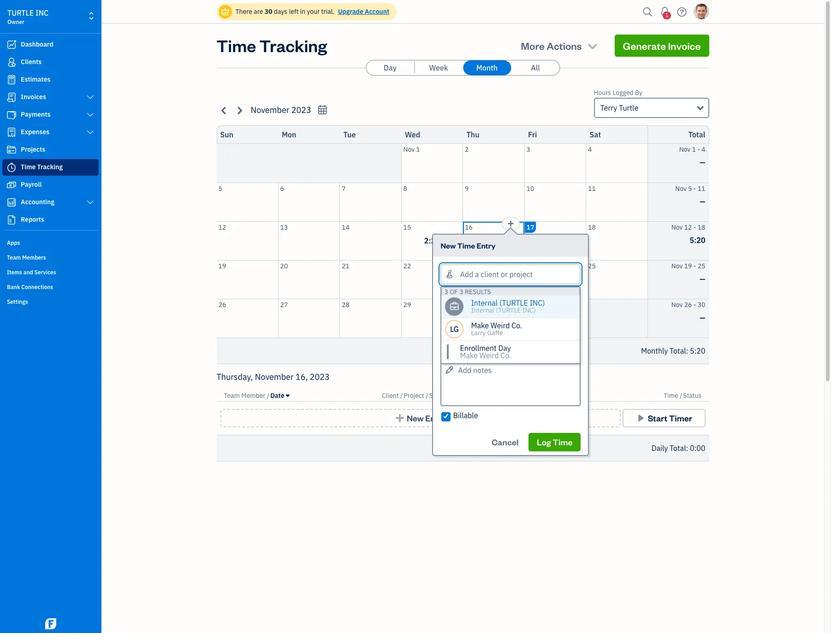 Task type: describe. For each thing, give the bounding box(es) containing it.
25 button
[[587, 261, 648, 299]]

17
[[527, 223, 535, 231]]

thu
[[467, 130, 480, 139]]

1 internal from the top
[[471, 298, 498, 308]]

5 inside button
[[219, 184, 222, 193]]

reports
[[21, 216, 44, 224]]

nov for nov 26 - 30 —
[[672, 301, 683, 309]]

payments link
[[2, 107, 99, 123]]

all link
[[512, 60, 560, 75]]

project
[[404, 392, 425, 400]]

: for daily total
[[687, 444, 689, 453]]

new for new entry
[[407, 413, 424, 424]]

nov 19 - 25 —
[[672, 262, 706, 284]]

timer image
[[6, 163, 17, 172]]

— for nov 1 - 4 —
[[700, 158, 706, 167]]

16
[[465, 223, 473, 231]]

co. inside enrollment day make weird co.
[[501, 351, 512, 360]]

status
[[684, 392, 702, 400]]

12 inside button
[[219, 223, 226, 231]]

weird inside enrollment day make weird co.
[[480, 351, 499, 360]]

wed
[[405, 130, 421, 139]]

0:00
[[691, 444, 706, 453]]

0 horizontal spatial day
[[384, 63, 397, 72]]

results
[[465, 288, 491, 296]]

play image
[[636, 414, 647, 423]]

1 horizontal spatial 3
[[460, 288, 464, 296]]

weird inside make weird co. larry gaffe
[[491, 321, 510, 330]]

21 button
[[340, 261, 401, 299]]

dashboard link
[[2, 36, 99, 53]]

november 2023
[[251, 105, 311, 115]]

timer
[[670, 413, 693, 424]]

time / status
[[664, 392, 702, 400]]

accounting link
[[2, 194, 99, 211]]

20
[[280, 262, 288, 270]]

— for nov 5 - 11 —
[[700, 197, 706, 206]]

nov 5 - 11 —
[[676, 184, 706, 206]]

1 vertical spatial november
[[255, 372, 294, 383]]

29
[[404, 301, 411, 309]]

bank
[[7, 284, 20, 291]]

chevron large down image for expenses
[[86, 129, 95, 136]]

project image
[[6, 145, 17, 155]]

time inside button
[[553, 437, 573, 448]]

- for nov 26 - 30 —
[[694, 301, 697, 309]]

time left status link
[[664, 392, 679, 400]]

caretdown image
[[286, 392, 290, 400]]

0 vertical spatial entry
[[477, 241, 496, 250]]

16 button
[[463, 222, 525, 260]]

service link
[[429, 392, 452, 400]]

3 for 3
[[527, 145, 531, 154]]

total for monthly total
[[670, 347, 687, 356]]

team member /
[[224, 392, 270, 400]]

chart image
[[6, 198, 17, 207]]

19 inside nov 19 - 25 —
[[685, 262, 693, 270]]

4 button
[[587, 144, 648, 183]]

client
[[382, 392, 399, 400]]

logged
[[613, 89, 634, 97]]

team members
[[7, 254, 46, 261]]

day inside enrollment day make weird co.
[[499, 344, 511, 353]]

4 inside 4 button
[[588, 145, 592, 154]]

Add notes text field
[[441, 360, 581, 406]]

freshbooks image
[[43, 619, 58, 630]]

turtle inc owner
[[7, 8, 49, 25]]

money image
[[6, 180, 17, 190]]

26 inside button
[[219, 301, 226, 309]]

make weird co. larry gaffe
[[471, 321, 523, 337]]

entry inside button
[[426, 413, 447, 424]]

log time
[[537, 437, 573, 448]]

15
[[404, 223, 411, 231]]

30 inside nov 26 - 30 —
[[698, 301, 706, 309]]

thursday,
[[217, 372, 253, 383]]

daily total : 0:00
[[652, 444, 706, 453]]

27
[[280, 301, 288, 309]]

crown image
[[220, 7, 230, 16]]

30 button
[[463, 299, 525, 338]]

dashboard
[[21, 40, 53, 48]]

22 button
[[402, 261, 463, 299]]

- for nov 19 - 25 —
[[694, 262, 697, 270]]

tue
[[344, 130, 356, 139]]

0 horizontal spatial 30
[[265, 7, 273, 16]]

11 inside button
[[588, 184, 596, 193]]

1 button
[[658, 2, 673, 21]]

member
[[242, 392, 266, 400]]

note
[[456, 392, 470, 400]]

more
[[521, 39, 545, 52]]

20 button
[[279, 261, 340, 299]]

there
[[236, 7, 252, 16]]

10 button
[[525, 183, 586, 221]]

time inside main element
[[21, 163, 36, 171]]

inc
[[36, 8, 49, 18]]

3:00
[[548, 236, 563, 246]]

1 for nov 1
[[416, 145, 420, 154]]

days
[[274, 7, 288, 16]]

4 / from the left
[[680, 392, 683, 400]]

inc) up the duration text box
[[530, 298, 545, 308]]

service
[[429, 392, 451, 400]]

apps link
[[2, 236, 99, 250]]

16,
[[296, 372, 308, 383]]

daily
[[652, 444, 668, 453]]

choose a date image
[[317, 105, 328, 115]]

total for daily total
[[670, 444, 687, 453]]

plus image
[[395, 414, 405, 423]]

invoice image
[[6, 93, 17, 102]]

1 / from the left
[[267, 392, 270, 400]]

12 button
[[217, 222, 278, 260]]

new for new time entry
[[441, 241, 456, 250]]

month
[[477, 63, 498, 72]]

log time button
[[529, 433, 581, 452]]

dashboard image
[[6, 40, 17, 49]]

3 button
[[525, 144, 586, 183]]

14
[[342, 223, 350, 231]]

make inside enrollment day make weird co.
[[460, 351, 478, 360]]

26 button
[[217, 299, 278, 338]]

chevrondown image
[[587, 39, 599, 52]]

18 inside nov 12 - 18 5:20
[[698, 223, 706, 231]]

5 inside nov 5 - 11 —
[[689, 184, 693, 193]]

chevron large down image for invoices
[[86, 94, 95, 101]]

7
[[342, 184, 346, 193]]

time tracking link
[[2, 159, 99, 176]]

2 / from the left
[[401, 392, 403, 400]]

note link
[[456, 392, 470, 400]]

sun
[[220, 130, 234, 139]]

2 button
[[463, 144, 525, 183]]

28 button
[[340, 299, 401, 338]]

team members link
[[2, 251, 99, 264]]

25 inside nov 19 - 25 —
[[698, 262, 706, 270]]

— for nov 26 - 30 —
[[700, 313, 706, 322]]

make inside make weird co. larry gaffe
[[471, 321, 489, 330]]

week link
[[415, 60, 463, 75]]

items and services link
[[2, 265, 99, 279]]

estimate image
[[6, 75, 17, 84]]

nov 26 - 30 —
[[672, 301, 706, 322]]

status link
[[684, 392, 702, 400]]

26 inside nov 26 - 30 —
[[685, 301, 693, 309]]

add a time entry image
[[507, 218, 515, 229]]

14 button
[[340, 222, 401, 260]]

cancel button
[[484, 433, 527, 452]]

day link
[[366, 60, 414, 75]]

new time entry
[[441, 241, 496, 250]]

hours
[[594, 89, 612, 97]]



Task type: locate. For each thing, give the bounding box(es) containing it.
invoices link
[[2, 89, 99, 106]]

12 inside nov 12 - 18 5:20
[[685, 223, 693, 231]]

0 vertical spatial total
[[689, 130, 706, 139]]

1 horizontal spatial new
[[441, 241, 456, 250]]

weird down gaffe
[[480, 351, 499, 360]]

— inside nov 1 - 4 —
[[700, 158, 706, 167]]

time link
[[664, 392, 680, 400]]

total up nov 1 - 4 —
[[689, 130, 706, 139]]

5:20 inside nov 12 - 18 5:20
[[690, 236, 706, 245]]

clients link
[[2, 54, 99, 71]]

3 — from the top
[[700, 274, 706, 284]]

0 vertical spatial :
[[687, 347, 689, 356]]

2 vertical spatial chevron large down image
[[86, 129, 95, 136]]

1 vertical spatial make
[[460, 351, 478, 360]]

expense image
[[6, 128, 17, 137]]

10
[[527, 184, 535, 193]]

projects link
[[2, 142, 99, 158]]

/ left status
[[680, 392, 683, 400]]

12 down nov 5 - 11 —
[[685, 223, 693, 231]]

invoices
[[21, 93, 46, 101]]

— inside nov 26 - 30 —
[[700, 313, 706, 322]]

nov inside nov 1 - 4 —
[[680, 145, 691, 154]]

19 inside button
[[219, 262, 226, 270]]

7 button
[[340, 183, 401, 221]]

1 — from the top
[[700, 158, 706, 167]]

nov down nov 19 - 25 —
[[672, 301, 683, 309]]

new entry
[[407, 413, 447, 424]]

weird
[[491, 321, 510, 330], [480, 351, 499, 360]]

nov for nov 19 - 25 —
[[672, 262, 683, 270]]

: for monthly total
[[687, 347, 689, 356]]

start
[[648, 413, 668, 424]]

are
[[254, 7, 263, 16]]

2 horizontal spatial 1
[[693, 145, 696, 154]]

— inside nov 19 - 25 —
[[700, 274, 706, 284]]

2 — from the top
[[700, 197, 706, 206]]

0 horizontal spatial 1
[[416, 145, 420, 154]]

fri
[[528, 130, 537, 139]]

3 down fri
[[527, 145, 531, 154]]

settings
[[7, 299, 28, 306]]

8
[[404, 184, 408, 193]]

1 4 from the left
[[588, 145, 592, 154]]

1 horizontal spatial 12
[[685, 223, 693, 231]]

chevron large down image down estimates link
[[86, 94, 95, 101]]

tracking down projects link on the left of page
[[37, 163, 63, 171]]

— for nov 19 - 25 —
[[700, 274, 706, 284]]

co. inside make weird co. larry gaffe
[[512, 321, 523, 330]]

0 vertical spatial co.
[[512, 321, 523, 330]]

:
[[687, 347, 689, 356], [687, 444, 689, 453]]

12
[[219, 223, 226, 231], [685, 223, 693, 231]]

new entry button
[[220, 409, 621, 428]]

0 horizontal spatial new
[[407, 413, 424, 424]]

1 25 from the left
[[588, 262, 596, 270]]

29 button
[[402, 299, 463, 338]]

mon
[[282, 130, 297, 139]]

log
[[537, 437, 552, 448]]

account
[[365, 7, 390, 16]]

11 button
[[587, 183, 648, 221]]

search image
[[641, 5, 656, 19]]

/ left service on the right
[[426, 392, 429, 400]]

13
[[280, 223, 288, 231]]

3 inside 3 button
[[527, 145, 531, 154]]

estimates
[[21, 75, 51, 84]]

services
[[34, 269, 56, 276]]

main element
[[0, 0, 125, 634]]

team inside main element
[[7, 254, 21, 261]]

30 inside button
[[465, 301, 473, 309]]

1 inside dropdown button
[[666, 12, 669, 18]]

1
[[666, 12, 669, 18], [416, 145, 420, 154], [693, 145, 696, 154]]

generate
[[623, 39, 667, 52]]

26 down nov 19 - 25 —
[[685, 301, 693, 309]]

3 for 3 of 3 results
[[445, 288, 449, 296]]

18 inside 18 button
[[588, 223, 596, 231]]

/ left date at the bottom
[[267, 392, 270, 400]]

clients
[[21, 58, 42, 66]]

1 vertical spatial 2023
[[310, 372, 330, 383]]

0 vertical spatial day
[[384, 63, 397, 72]]

nov inside nov 19 - 25 —
[[672, 262, 683, 270]]

5:20 up nov 19 - 25 —
[[690, 236, 706, 245]]

26
[[219, 301, 226, 309], [685, 301, 693, 309]]

2 26 from the left
[[685, 301, 693, 309]]

- inside nov 19 - 25 —
[[694, 262, 697, 270]]

tracking down left
[[260, 35, 327, 56]]

0 vertical spatial 5:20
[[690, 236, 706, 245]]

2 25 from the left
[[698, 262, 706, 270]]

projects
[[21, 145, 45, 154]]

november up date at the bottom
[[255, 372, 294, 383]]

nov 12 - 18 5:20
[[672, 223, 706, 245]]

1 18 from the left
[[588, 223, 596, 231]]

13 button
[[279, 222, 340, 260]]

1 vertical spatial total
[[670, 347, 687, 356]]

12 down '5' button
[[219, 223, 226, 231]]

inc)
[[530, 298, 545, 308], [523, 306, 536, 315]]

start timer
[[648, 413, 693, 424]]

chevron large down image
[[86, 199, 95, 206]]

0 vertical spatial team
[[7, 254, 21, 261]]

9 button
[[463, 183, 525, 221]]

(turtle up make weird co. larry gaffe
[[496, 306, 521, 315]]

0 horizontal spatial 25
[[588, 262, 596, 270]]

nov down wed
[[404, 145, 415, 154]]

0 horizontal spatial 26
[[219, 301, 226, 309]]

1 vertical spatial :
[[687, 444, 689, 453]]

chevron large down image up projects link on the left of page
[[86, 129, 95, 136]]

apps
[[7, 240, 20, 246]]

nov down nov 1 - 4 —
[[676, 184, 687, 193]]

2 18 from the left
[[698, 223, 706, 231]]

: left 0:00 at bottom right
[[687, 444, 689, 453]]

make up the enrollment on the right bottom of the page
[[471, 321, 489, 330]]

time right the log on the bottom
[[553, 437, 573, 448]]

1 horizontal spatial 4
[[702, 145, 706, 154]]

- inside nov 26 - 30 —
[[694, 301, 697, 309]]

chevron large down image down invoices 'link'
[[86, 111, 95, 119]]

0 horizontal spatial 18
[[588, 223, 596, 231]]

2 horizontal spatial 30
[[698, 301, 706, 309]]

nov inside nov 12 - 18 5:20
[[672, 223, 683, 231]]

nov 1 button
[[402, 144, 463, 183]]

1 vertical spatial tracking
[[37, 163, 63, 171]]

1 vertical spatial weird
[[480, 351, 499, 360]]

0 vertical spatial weird
[[491, 321, 510, 330]]

cancel
[[492, 437, 519, 448]]

0 vertical spatial 2023
[[292, 105, 311, 115]]

nov down nov 5 - 11 —
[[672, 223, 683, 231]]

1 vertical spatial entry
[[426, 413, 447, 424]]

nov for nov 1 - 4 —
[[680, 145, 691, 154]]

time down there
[[217, 35, 256, 56]]

- for nov 12 - 18 5:20
[[694, 223, 697, 231]]

11 inside nov 5 - 11 —
[[698, 184, 706, 193]]

time tracking
[[217, 35, 327, 56], [21, 163, 63, 171]]

- for nov 5 - 11 —
[[694, 184, 697, 193]]

total right monthly
[[670, 347, 687, 356]]

/ right the client
[[401, 392, 403, 400]]

3 right of
[[460, 288, 464, 296]]

0 horizontal spatial 19
[[219, 262, 226, 270]]

1 vertical spatial 5:20
[[691, 347, 706, 356]]

your
[[307, 7, 320, 16]]

11 down 4 button
[[588, 184, 596, 193]]

nov down nov 12 - 18 5:20 on the right top of page
[[672, 262, 683, 270]]

1 vertical spatial chevron large down image
[[86, 111, 95, 119]]

1 inside nov 1 - 4 —
[[693, 145, 696, 154]]

chevron large down image inside expenses link
[[86, 129, 95, 136]]

0 horizontal spatial tracking
[[37, 163, 63, 171]]

1 horizontal spatial day
[[499, 344, 511, 353]]

- inside nov 5 - 11 —
[[694, 184, 697, 193]]

0 vertical spatial november
[[251, 105, 290, 115]]

5 button
[[217, 183, 278, 221]]

2 11 from the left
[[698, 184, 706, 193]]

26 down 19 button
[[219, 301, 226, 309]]

1 horizontal spatial 19
[[685, 262, 693, 270]]

4 inside nov 1 - 4 —
[[702, 145, 706, 154]]

next month image
[[234, 105, 245, 116]]

4 — from the top
[[700, 313, 706, 322]]

billable
[[453, 411, 478, 420]]

1 : from the top
[[687, 347, 689, 356]]

— up nov 26 - 30 —
[[700, 274, 706, 284]]

1 horizontal spatial team
[[224, 392, 240, 400]]

report image
[[6, 216, 17, 225]]

weird down internal (turtle inc) internal (turtle inc)
[[491, 321, 510, 330]]

nov inside nov 26 - 30 —
[[672, 301, 683, 309]]

list box containing internal (turtle inc)
[[442, 296, 580, 363]]

0 vertical spatial make
[[471, 321, 489, 330]]

8 button
[[402, 183, 463, 221]]

1 horizontal spatial entry
[[477, 241, 496, 250]]

0 horizontal spatial 3
[[445, 288, 449, 296]]

go to help image
[[675, 5, 690, 19]]

2 19 from the left
[[685, 262, 693, 270]]

list box
[[442, 296, 580, 363]]

time tracking inside main element
[[21, 163, 63, 171]]

2
[[465, 145, 469, 154]]

23 button
[[463, 261, 525, 299]]

time tracking down projects link on the left of page
[[21, 163, 63, 171]]

0 horizontal spatial time tracking
[[21, 163, 63, 171]]

bank connections link
[[2, 280, 99, 294]]

: right monthly
[[687, 347, 689, 356]]

members
[[22, 254, 46, 261]]

1 11 from the left
[[588, 184, 596, 193]]

1 horizontal spatial 25
[[698, 262, 706, 270]]

chevron large down image inside invoices 'link'
[[86, 94, 95, 101]]

— up nov 12 - 18 5:20 on the right top of page
[[700, 197, 706, 206]]

0 horizontal spatial co.
[[501, 351, 512, 360]]

make down larry
[[460, 351, 478, 360]]

nov 1 - 4 —
[[680, 145, 706, 167]]

november right "next month" image
[[251, 105, 290, 115]]

team down apps
[[7, 254, 21, 261]]

Duration text field
[[441, 312, 581, 333]]

19 down nov 12 - 18 5:20 on the right top of page
[[685, 262, 693, 270]]

3 left of
[[445, 288, 449, 296]]

0 vertical spatial tracking
[[260, 35, 327, 56]]

new right 2:20
[[441, 241, 456, 250]]

2 4 from the left
[[702, 145, 706, 154]]

nov for nov 12 - 18 5:20
[[672, 223, 683, 231]]

owner
[[7, 18, 24, 25]]

2 internal from the top
[[471, 306, 495, 315]]

— up monthly total : 5:20
[[700, 313, 706, 322]]

briefcase image
[[450, 303, 460, 310]]

1 vertical spatial new
[[407, 413, 424, 424]]

1 horizontal spatial 11
[[698, 184, 706, 193]]

Add a client or project text field
[[442, 265, 580, 284]]

3 chevron large down image from the top
[[86, 129, 95, 136]]

team for team member /
[[224, 392, 240, 400]]

new inside button
[[407, 413, 424, 424]]

settings link
[[2, 295, 99, 309]]

1 horizontal spatial 30
[[465, 301, 473, 309]]

previous month image
[[219, 105, 230, 116]]

25 down 18 button
[[588, 262, 596, 270]]

(turtle up the duration text box
[[500, 298, 528, 308]]

tracking inside time tracking link
[[37, 163, 63, 171]]

inc) down 24 button
[[523, 306, 536, 315]]

new right the plus icon
[[407, 413, 424, 424]]

- inside nov 1 - 4 —
[[698, 145, 701, 154]]

3 of 3 results
[[445, 288, 491, 296]]

2023 right "16,"
[[310, 372, 330, 383]]

2:20
[[425, 236, 440, 246]]

1 26 from the left
[[219, 301, 226, 309]]

30 right are
[[265, 7, 273, 16]]

1 down wed
[[416, 145, 420, 154]]

1 inside button
[[416, 145, 420, 154]]

time right the timer icon
[[21, 163, 36, 171]]

25 inside button
[[588, 262, 596, 270]]

november
[[251, 105, 290, 115], [255, 372, 294, 383]]

- for nov 1 - 4 —
[[698, 145, 701, 154]]

- inside nov 12 - 18 5:20
[[694, 223, 697, 231]]

1 chevron large down image from the top
[[86, 94, 95, 101]]

1 horizontal spatial 26
[[685, 301, 693, 309]]

total right daily
[[670, 444, 687, 453]]

4
[[588, 145, 592, 154], [702, 145, 706, 154]]

payments
[[21, 110, 51, 119]]

nov for nov 1
[[404, 145, 415, 154]]

in
[[300, 7, 306, 16]]

day
[[384, 63, 397, 72], [499, 344, 511, 353]]

1 5 from the left
[[219, 184, 222, 193]]

client image
[[6, 58, 17, 67]]

there are 30 days left in your trial. upgrade account
[[236, 7, 390, 16]]

entry
[[477, 241, 496, 250], [426, 413, 447, 424]]

1 vertical spatial co.
[[501, 351, 512, 360]]

0 horizontal spatial 4
[[588, 145, 592, 154]]

internal (turtle inc) internal (turtle inc)
[[471, 298, 545, 315]]

2 12 from the left
[[685, 223, 693, 231]]

time tracking down days
[[217, 35, 327, 56]]

larry
[[471, 329, 486, 337]]

1 horizontal spatial co.
[[512, 321, 523, 330]]

0 horizontal spatial entry
[[426, 413, 447, 424]]

payment image
[[6, 110, 17, 120]]

co. down gaffe
[[501, 351, 512, 360]]

nov for nov 5 - 11 —
[[676, 184, 687, 193]]

11 down nov 1 - 4 —
[[698, 184, 706, 193]]

3 / from the left
[[426, 392, 429, 400]]

18 down nov 5 - 11 —
[[698, 223, 706, 231]]

1 horizontal spatial tracking
[[260, 35, 327, 56]]

/
[[267, 392, 270, 400], [401, 392, 403, 400], [426, 392, 429, 400], [680, 392, 683, 400]]

co. down internal (turtle inc) internal (turtle inc)
[[512, 321, 523, 330]]

1 19 from the left
[[219, 262, 226, 270]]

25 down nov 12 - 18 5:20 on the right top of page
[[698, 262, 706, 270]]

1 horizontal spatial time tracking
[[217, 35, 327, 56]]

2 : from the top
[[687, 444, 689, 453]]

1 12 from the left
[[219, 223, 226, 231]]

2 horizontal spatial 3
[[527, 145, 531, 154]]

nov inside nov 5 - 11 —
[[676, 184, 687, 193]]

2 chevron large down image from the top
[[86, 111, 95, 119]]

1 vertical spatial team
[[224, 392, 240, 400]]

1 for nov 1 - 4 —
[[693, 145, 696, 154]]

19 down 12 button on the top
[[219, 262, 226, 270]]

team down thursday,
[[224, 392, 240, 400]]

6 button
[[279, 183, 340, 221]]

30 down "3 of 3 results" at right top
[[465, 301, 473, 309]]

nov inside button
[[404, 145, 415, 154]]

30 down nov 19 - 25 —
[[698, 301, 706, 309]]

1 left go to help 'icon'
[[666, 12, 669, 18]]

— up nov 5 - 11 —
[[700, 158, 706, 167]]

0 horizontal spatial 11
[[588, 184, 596, 193]]

upgrade account link
[[336, 7, 390, 16]]

0 vertical spatial time tracking
[[217, 35, 327, 56]]

generate invoice
[[623, 39, 701, 52]]

0 vertical spatial new
[[441, 241, 456, 250]]

nov up nov 5 - 11 —
[[680, 145, 691, 154]]

1 horizontal spatial 18
[[698, 223, 706, 231]]

1 vertical spatial day
[[499, 344, 511, 353]]

1 vertical spatial time tracking
[[21, 163, 63, 171]]

1 up nov 5 - 11 —
[[693, 145, 696, 154]]

5:20 down nov 26 - 30 —
[[691, 347, 706, 356]]

accounting
[[21, 198, 54, 206]]

week
[[429, 63, 448, 72]]

2 5 from the left
[[689, 184, 693, 193]]

— inside nov 5 - 11 —
[[700, 197, 706, 206]]

2023 left choose a date icon
[[292, 105, 311, 115]]

(turtle
[[500, 298, 528, 308], [496, 306, 521, 315]]

team for team members
[[7, 254, 21, 261]]

0 horizontal spatial team
[[7, 254, 21, 261]]

chevron large down image for payments
[[86, 111, 95, 119]]

1 horizontal spatial 1
[[666, 12, 669, 18]]

chevron large down image
[[86, 94, 95, 101], [86, 111, 95, 119], [86, 129, 95, 136]]

time down 16
[[458, 241, 475, 250]]

18
[[588, 223, 596, 231], [698, 223, 706, 231]]

0 horizontal spatial 5
[[219, 184, 222, 193]]

0 horizontal spatial 12
[[219, 223, 226, 231]]

18 down the 11 button at the top right of the page
[[588, 223, 596, 231]]

18 button
[[587, 222, 648, 260]]

by
[[636, 89, 643, 97]]

1 horizontal spatial 5
[[689, 184, 693, 193]]

2 vertical spatial total
[[670, 444, 687, 453]]

bank connections
[[7, 284, 53, 291]]

19
[[219, 262, 226, 270], [685, 262, 693, 270]]

generate invoice button
[[615, 35, 710, 57]]

0 vertical spatial chevron large down image
[[86, 94, 95, 101]]



Task type: vqa. For each thing, say whether or not it's contained in the screenshot.
.
no



